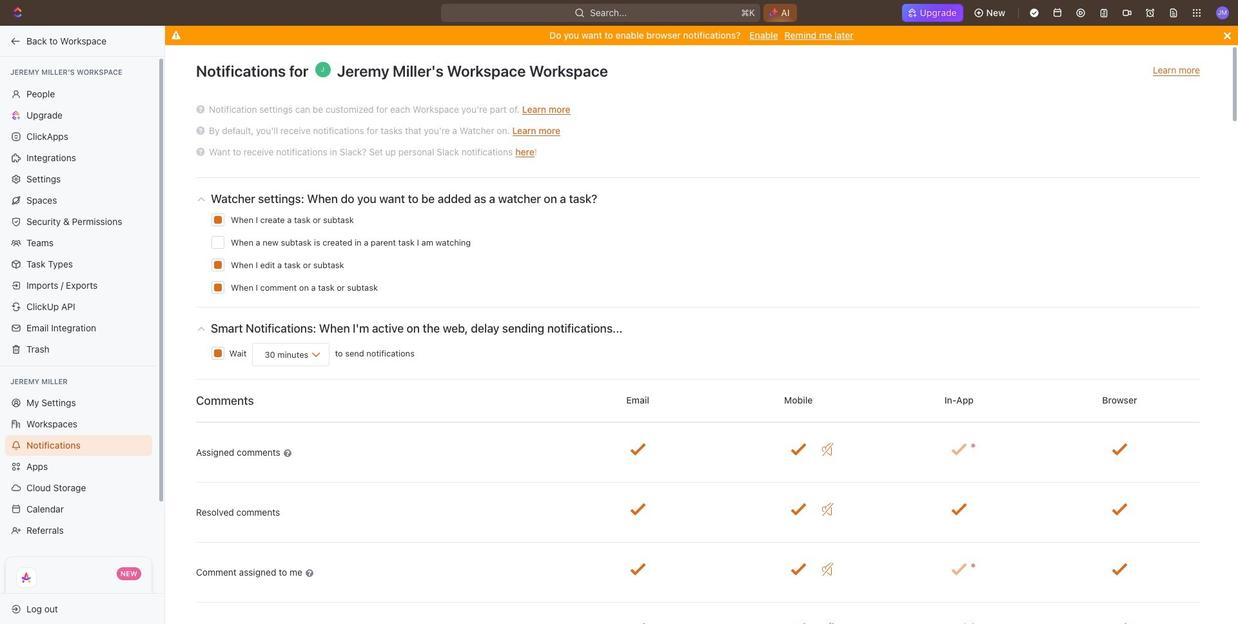 Task type: describe. For each thing, give the bounding box(es) containing it.
2 off image from the top
[[822, 503, 834, 516]]

1 off image from the top
[[822, 443, 834, 456]]



Task type: locate. For each thing, give the bounding box(es) containing it.
off image
[[822, 563, 834, 576]]

0 vertical spatial off image
[[822, 443, 834, 456]]

off image
[[822, 443, 834, 456], [822, 503, 834, 516]]

1 vertical spatial off image
[[822, 503, 834, 516]]



Task type: vqa. For each thing, say whether or not it's contained in the screenshot.
off icon
yes



